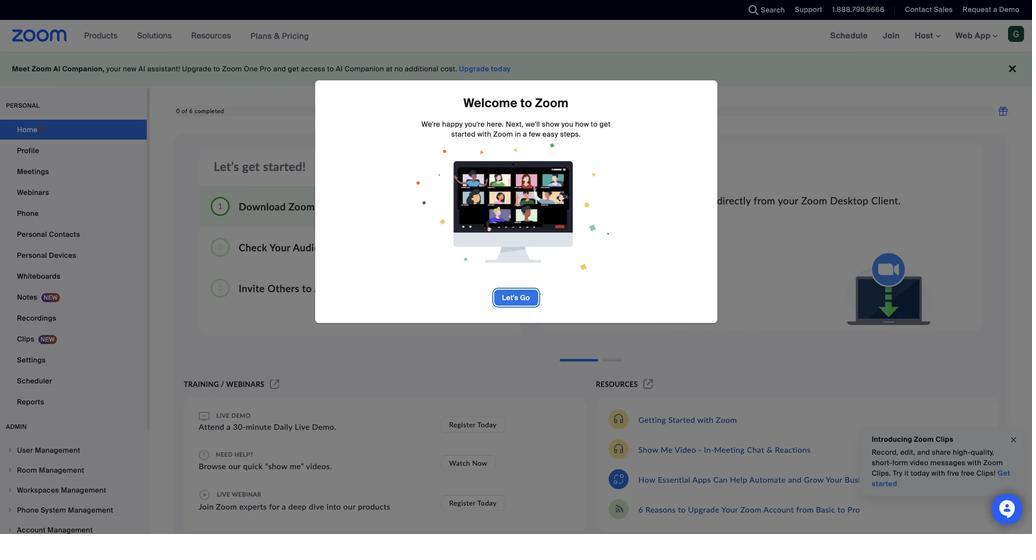 Task type: describe. For each thing, give the bounding box(es) containing it.
scheduler link
[[0, 372, 147, 392]]

now for watch now
[[472, 459, 488, 468]]

meetings link
[[0, 162, 147, 182]]

companion
[[345, 64, 384, 73]]

audio
[[293, 241, 320, 253]]

basic
[[816, 505, 835, 515]]

plans
[[251, 31, 272, 41]]

minute
[[246, 422, 272, 432]]

we're happy you're here. next, we'll show you how to get started with zoom in a few easy steps.
[[421, 120, 611, 139]]

need
[[216, 451, 233, 459]]

access
[[301, 64, 325, 73]]

your inside "meet zoom ai companion," footer
[[106, 64, 121, 73]]

getting
[[638, 415, 666, 425]]

let's go
[[502, 293, 530, 302]]

dive
[[309, 502, 324, 512]]

2 horizontal spatial &
[[767, 445, 773, 455]]

we'll
[[526, 120, 540, 129]]

watch
[[449, 459, 470, 468]]

zoom inside record, edit, and share high-quality, short-form video messages with zoom clips. try it today with five free clips!
[[983, 459, 1003, 468]]

download for download now
[[569, 231, 607, 240]]

attend a 30-minute daily live demo.
[[199, 422, 336, 432]]

your left "computer"
[[330, 201, 351, 212]]

notes
[[17, 293, 37, 302]]

can
[[713, 475, 728, 485]]

join for join
[[883, 30, 900, 41]]

zoom left the one
[[222, 64, 242, 73]]

contact
[[905, 5, 932, 14]]

now for download now
[[609, 231, 627, 240]]

zoom up show me video - in-meeting chat & reactions link
[[716, 415, 737, 425]]

to right access
[[327, 64, 334, 73]]

zoom left account
[[740, 505, 762, 515]]

today inside "meet zoom ai companion," footer
[[491, 64, 511, 73]]

started inside get started
[[872, 480, 897, 489]]

get
[[998, 469, 1010, 478]]

2 vertical spatial your
[[778, 195, 799, 207]]

close image
[[1010, 435, 1018, 446]]

1 vertical spatial clips
[[936, 435, 954, 444]]

reactions
[[775, 445, 811, 455]]

zoom up 'check your audio & video'
[[289, 201, 315, 212]]

to right reasons
[[678, 505, 686, 515]]

here.
[[487, 120, 504, 129]]

need help?
[[214, 451, 253, 459]]

start, join, and schedule meetings directly from your zoom desktop client.
[[561, 195, 901, 207]]

with up free
[[968, 459, 982, 468]]

2
[[218, 242, 223, 252]]

personal menu menu
[[0, 120, 147, 413]]

zoom logo image
[[12, 29, 67, 42]]

invite
[[239, 282, 265, 294]]

register today button for attend a 30-minute daily live demo.
[[441, 417, 505, 433]]

check your audio & video
[[239, 241, 360, 253]]

reasons
[[646, 505, 676, 515]]

personal devices link
[[0, 246, 147, 266]]

admin menu menu
[[0, 441, 147, 535]]

2 horizontal spatial upgrade
[[688, 505, 720, 515]]

gift!
[[651, 117, 665, 125]]

video
[[910, 459, 929, 468]]

0 horizontal spatial upgrade
[[182, 64, 212, 73]]

videos.
[[306, 462, 332, 471]]

& inside product information navigation
[[274, 31, 280, 41]]

let's go button
[[494, 290, 538, 306]]

live demo
[[215, 413, 251, 420]]

1 vertical spatial 6
[[638, 505, 643, 515]]

your down help
[[722, 505, 738, 515]]

reports link
[[0, 393, 147, 413]]

you're
[[465, 120, 485, 129]]

1 horizontal spatial join
[[314, 282, 333, 294]]

join,
[[588, 195, 607, 207]]

sales
[[934, 5, 953, 14]]

clips inside 'personal menu' menu
[[17, 335, 34, 344]]

messages
[[931, 459, 966, 468]]

you're on your way to receiving a special gift!
[[517, 117, 665, 125]]

whiteboards link
[[0, 267, 147, 287]]

new
[[123, 64, 137, 73]]

me
[[661, 445, 673, 455]]

watch now
[[449, 459, 488, 468]]

account
[[764, 505, 794, 515]]

today for attend a 30-minute daily live demo.
[[477, 421, 497, 429]]

form
[[892, 459, 908, 468]]

training
[[184, 381, 219, 389]]

1.888.799.9666
[[832, 5, 885, 14]]

demo
[[231, 413, 251, 420]]

meetings navigation
[[823, 20, 1032, 52]]

how
[[638, 475, 656, 485]]

settings
[[17, 356, 46, 365]]

show me video - in-meeting chat & reactions
[[638, 445, 811, 455]]

on
[[540, 117, 548, 125]]

webinars link
[[0, 183, 147, 203]]

with down messages
[[932, 469, 945, 478]]

zoom right meet
[[32, 64, 52, 73]]

request a demo
[[963, 5, 1020, 14]]

free
[[961, 469, 975, 478]]

download zoom to your computer
[[239, 201, 399, 212]]

five
[[947, 469, 959, 478]]

to right others
[[302, 282, 312, 294]]

to inside we're happy you're here. next, we'll show you how to get started with zoom in a few easy steps.
[[591, 120, 598, 129]]

join zoom experts for a deep dive into our products
[[199, 502, 391, 512]]

6 reasons to upgrade your zoom account from basic to pro
[[638, 505, 860, 515]]

window new image
[[269, 381, 281, 389]]

at
[[386, 64, 393, 73]]

easy
[[543, 130, 558, 139]]

no
[[394, 64, 403, 73]]

short-
[[872, 459, 892, 468]]

live for zoom
[[217, 491, 230, 499]]

how essential apps can help automate and grow your business link
[[638, 475, 877, 485]]

additional
[[405, 64, 439, 73]]

your right grow
[[826, 475, 843, 485]]

live webinar
[[215, 491, 261, 499]]

reports
[[17, 398, 44, 407]]

to right way at the top right of the page
[[581, 117, 588, 125]]

introducing
[[872, 435, 912, 444]]

getting started with zoom link
[[638, 415, 737, 425]]

download now
[[569, 231, 627, 240]]

1 horizontal spatial our
[[343, 502, 356, 512]]

you
[[562, 120, 573, 129]]

meet zoom ai companion, footer
[[0, 52, 1032, 86]]

with right started
[[697, 415, 714, 425]]

desktop
[[830, 195, 869, 207]]

show
[[638, 445, 659, 455]]



Task type: vqa. For each thing, say whether or not it's contained in the screenshot.
Scheduler link
yes



Task type: locate. For each thing, give the bounding box(es) containing it.
download down join,
[[569, 231, 607, 240]]

upgrade right the cost.
[[459, 64, 489, 73]]

& right the audio
[[323, 241, 330, 253]]

0 horizontal spatial from
[[754, 195, 776, 207]]

1 vertical spatial register today
[[449, 499, 497, 508]]

live left webinar
[[217, 491, 230, 499]]

2 personal from the top
[[17, 251, 47, 260]]

clips!
[[977, 469, 996, 478]]

and up video
[[917, 448, 930, 457]]

get started
[[872, 469, 1010, 489]]

register today button for join zoom experts for a deep dive into our products
[[441, 496, 505, 512]]

0 horizontal spatial today
[[491, 64, 511, 73]]

of
[[182, 107, 187, 115]]

"show
[[265, 462, 288, 471]]

download down let's get started!
[[239, 201, 286, 212]]

0 horizontal spatial your
[[106, 64, 121, 73]]

2 register from the top
[[449, 499, 476, 508]]

2 today from the top
[[477, 499, 497, 508]]

0 horizontal spatial pro
[[260, 64, 271, 73]]

0 vertical spatial join
[[883, 30, 900, 41]]

0 horizontal spatial 6
[[189, 107, 193, 115]]

today down watch now button
[[477, 499, 497, 508]]

a left the special
[[622, 117, 625, 125]]

get right how
[[600, 120, 611, 129]]

getting started with zoom
[[638, 415, 737, 425]]

1 ai from the left
[[53, 64, 60, 73]]

register down watch
[[449, 499, 476, 508]]

your left the audio
[[270, 241, 290, 253]]

0 vertical spatial download
[[239, 201, 286, 212]]

register for attend a 30-minute daily live demo.
[[449, 421, 476, 429]]

today down video
[[911, 469, 930, 478]]

2 register today button from the top
[[441, 496, 505, 512]]

to right how
[[591, 120, 598, 129]]

products
[[358, 502, 391, 512]]

with inside we're happy you're here. next, we'll show you how to get started with zoom in a few easy steps.
[[478, 130, 491, 139]]

1 vertical spatial today
[[911, 469, 930, 478]]

download now button
[[561, 226, 635, 245]]

a left 30-
[[227, 422, 231, 432]]

a
[[993, 5, 997, 14], [622, 117, 625, 125], [523, 130, 527, 139], [227, 422, 231, 432], [282, 502, 286, 512]]

your
[[330, 201, 351, 212], [270, 241, 290, 253], [826, 475, 843, 485], [722, 505, 738, 515]]

1 vertical spatial video
[[675, 445, 696, 455]]

and inside record, edit, and share high-quality, short-form video messages with zoom clips. try it today with five free clips!
[[917, 448, 930, 457]]

join for join zoom experts for a deep dive into our products
[[199, 502, 214, 512]]

meetings
[[673, 195, 714, 207]]

ai left companion,
[[53, 64, 60, 73]]

0 vertical spatial register today
[[449, 421, 497, 429]]

share
[[932, 448, 951, 457]]

personal devices
[[17, 251, 76, 260]]

2 ai from the left
[[138, 64, 145, 73]]

0 vertical spatial from
[[754, 195, 776, 207]]

register today button down watch now button
[[441, 496, 505, 512]]

register today down watch now button
[[449, 499, 497, 508]]

schedule
[[630, 195, 670, 207]]

directly
[[717, 195, 751, 207]]

today inside record, edit, and share high-quality, short-form video messages with zoom clips. try it today with five free clips!
[[911, 469, 930, 478]]

today up watch now
[[477, 421, 497, 429]]

0 horizontal spatial join
[[199, 502, 214, 512]]

a right in
[[523, 130, 527, 139]]

contact sales
[[905, 5, 953, 14]]

join inside meetings navigation
[[883, 30, 900, 41]]

1 horizontal spatial now
[[609, 231, 627, 240]]

0 horizontal spatial started
[[451, 130, 476, 139]]

1 vertical spatial pro
[[848, 505, 860, 515]]

started inside we're happy you're here. next, we'll show you how to get started with zoom in a few easy steps.
[[451, 130, 476, 139]]

into
[[327, 502, 341, 512]]

register today for join zoom experts for a deep dive into our products
[[449, 499, 497, 508]]

1 horizontal spatial video
[[675, 445, 696, 455]]

1 horizontal spatial your
[[550, 117, 564, 125]]

1 today from the top
[[477, 421, 497, 429]]

1 vertical spatial live
[[217, 491, 230, 499]]

our
[[228, 462, 241, 471], [343, 502, 356, 512]]

get inside "meet zoom ai companion," footer
[[288, 64, 299, 73]]

upgrade down product information navigation
[[182, 64, 212, 73]]

1 vertical spatial started
[[872, 480, 897, 489]]

1 horizontal spatial pro
[[848, 505, 860, 515]]

plans & pricing link
[[251, 31, 309, 41], [251, 31, 309, 41]]

completed
[[195, 107, 224, 115]]

3
[[218, 283, 223, 293]]

welcome
[[464, 95, 518, 111]]

0 horizontal spatial video
[[333, 241, 360, 253]]

quick
[[243, 462, 263, 471]]

0 vertical spatial &
[[274, 31, 280, 41]]

6 right of
[[189, 107, 193, 115]]

webinars
[[17, 188, 49, 197]]

1 horizontal spatial today
[[911, 469, 930, 478]]

live
[[295, 422, 310, 432]]

get
[[288, 64, 299, 73], [600, 120, 611, 129], [242, 159, 260, 174]]

0 vertical spatial today
[[477, 421, 497, 429]]

window new image
[[642, 381, 655, 389]]

1 vertical spatial our
[[343, 502, 356, 512]]

how essential apps can help automate and grow your business
[[638, 475, 877, 485]]

ai right new
[[138, 64, 145, 73]]

to up the audio
[[318, 201, 327, 212]]

schedule link
[[823, 20, 875, 52]]

register today for attend a 30-minute daily live demo.
[[449, 421, 497, 429]]

join down the 1.888.799.9666 on the top right
[[883, 30, 900, 41]]

download for download zoom to your computer
[[239, 201, 286, 212]]

2 vertical spatial get
[[242, 159, 260, 174]]

and right the one
[[273, 64, 286, 73]]

grow
[[804, 475, 824, 485]]

0 vertical spatial live
[[216, 413, 230, 420]]

2 horizontal spatial your
[[778, 195, 799, 207]]

2 vertical spatial join
[[199, 502, 214, 512]]

upgrade down apps
[[688, 505, 720, 515]]

0 horizontal spatial now
[[472, 459, 488, 468]]

join right others
[[314, 282, 333, 294]]

essential
[[658, 475, 691, 485]]

resources
[[596, 381, 638, 389]]

how
[[575, 120, 589, 129]]

join
[[883, 30, 900, 41], [314, 282, 333, 294], [199, 502, 214, 512]]

record,
[[872, 448, 899, 457]]

live for a
[[216, 413, 230, 420]]

browse our quick "show me" videos.
[[199, 462, 332, 471]]

0 vertical spatial personal
[[17, 230, 47, 239]]

2 horizontal spatial join
[[883, 30, 900, 41]]

today up welcome
[[491, 64, 511, 73]]

whiteboards
[[17, 272, 61, 281]]

check
[[239, 241, 267, 253]]

zoom left the desktop
[[801, 195, 827, 207]]

a inside we're happy you're here. next, we'll show you how to get started with zoom in a few easy steps.
[[523, 130, 527, 139]]

product information navigation
[[77, 20, 317, 52]]

settings link
[[0, 351, 147, 371]]

personal contacts link
[[0, 225, 147, 245]]

0 vertical spatial started
[[451, 130, 476, 139]]

0 vertical spatial video
[[333, 241, 360, 253]]

1 horizontal spatial upgrade
[[459, 64, 489, 73]]

personal up whiteboards
[[17, 251, 47, 260]]

1 horizontal spatial started
[[872, 480, 897, 489]]

1 vertical spatial download
[[569, 231, 607, 240]]

1 horizontal spatial &
[[323, 241, 330, 253]]

browse
[[199, 462, 226, 471]]

zoom down the here.
[[493, 130, 513, 139]]

introducing zoom clips
[[872, 435, 954, 444]]

2 horizontal spatial get
[[600, 120, 611, 129]]

started!
[[263, 159, 306, 174]]

to right 'basic'
[[838, 505, 845, 515]]

from
[[754, 195, 776, 207], [796, 505, 814, 515]]

zoom up edit,
[[914, 435, 934, 444]]

zoom up on
[[535, 95, 569, 111]]

2 register today from the top
[[449, 499, 497, 508]]

zoom inside we're happy you're here. next, we'll show you how to get started with zoom in a few easy steps.
[[493, 130, 513, 139]]

download inside download now button
[[569, 231, 607, 240]]

0 horizontal spatial ai
[[53, 64, 60, 73]]

&
[[274, 31, 280, 41], [323, 241, 330, 253], [767, 445, 773, 455]]

video left -
[[675, 445, 696, 455]]

0 vertical spatial your
[[106, 64, 121, 73]]

& right plans
[[274, 31, 280, 41]]

start,
[[561, 195, 585, 207]]

our right into
[[343, 502, 356, 512]]

0
[[176, 107, 180, 115]]

video right the audio
[[333, 241, 360, 253]]

1 register today button from the top
[[441, 417, 505, 433]]

1 vertical spatial now
[[472, 459, 488, 468]]

with down you're
[[478, 130, 491, 139]]

personal down "phone"
[[17, 230, 47, 239]]

1 horizontal spatial get
[[288, 64, 299, 73]]

0 horizontal spatial &
[[274, 31, 280, 41]]

client.
[[871, 195, 901, 207]]

0 vertical spatial our
[[228, 462, 241, 471]]

banner containing schedule
[[0, 20, 1032, 52]]

1 vertical spatial register today button
[[441, 496, 505, 512]]

0 vertical spatial today
[[491, 64, 511, 73]]

deep
[[288, 502, 307, 512]]

get left access
[[288, 64, 299, 73]]

1 vertical spatial register
[[449, 499, 476, 508]]

1 vertical spatial join
[[314, 282, 333, 294]]

support
[[795, 5, 822, 14]]

in
[[515, 130, 521, 139]]

1 register today from the top
[[449, 421, 497, 429]]

way
[[566, 117, 579, 125]]

try
[[893, 469, 903, 478]]

and right join,
[[610, 195, 627, 207]]

zoom up clips!
[[983, 459, 1003, 468]]

get inside we're happy you're here. next, we'll show you how to get started with zoom in a few easy steps.
[[600, 120, 611, 129]]

a left demo
[[993, 5, 997, 14]]

our down need help?
[[228, 462, 241, 471]]

1 vertical spatial &
[[323, 241, 330, 253]]

plans & pricing
[[251, 31, 309, 41]]

started down happy
[[451, 130, 476, 139]]

started down clips.
[[872, 480, 897, 489]]

0 horizontal spatial download
[[239, 201, 286, 212]]

2 vertical spatial &
[[767, 445, 773, 455]]

join down browse
[[199, 502, 214, 512]]

1 horizontal spatial download
[[569, 231, 607, 240]]

meet zoom ai companion, your new ai assistant! upgrade to zoom one pro and get access to ai companion at no additional cost. upgrade today
[[12, 64, 511, 73]]

pro right 'basic'
[[848, 505, 860, 515]]

clips up "settings"
[[17, 335, 34, 344]]

register up watch
[[449, 421, 476, 429]]

register for join zoom experts for a deep dive into our products
[[449, 499, 476, 508]]

0 vertical spatial clips
[[17, 335, 34, 344]]

6 left reasons
[[638, 505, 643, 515]]

0 vertical spatial pro
[[260, 64, 271, 73]]

1.888.799.9666 button
[[825, 0, 887, 20], [832, 5, 885, 14]]

0 horizontal spatial get
[[242, 159, 260, 174]]

notes link
[[0, 288, 147, 308]]

demo
[[999, 5, 1020, 14]]

welcome to zoom dialog
[[315, 80, 717, 323]]

to
[[213, 64, 220, 73], [327, 64, 334, 73], [521, 95, 532, 111], [581, 117, 588, 125], [591, 120, 598, 129], [318, 201, 327, 212], [302, 282, 312, 294], [678, 505, 686, 515], [838, 505, 845, 515]]

high-
[[953, 448, 971, 457]]

pro right the one
[[260, 64, 271, 73]]

1 horizontal spatial from
[[796, 505, 814, 515]]

0 horizontal spatial our
[[228, 462, 241, 471]]

others
[[268, 282, 299, 294]]

3 ai from the left
[[336, 64, 343, 73]]

1 vertical spatial personal
[[17, 251, 47, 260]]

0 vertical spatial get
[[288, 64, 299, 73]]

register today up watch now
[[449, 421, 497, 429]]

today for join zoom experts for a deep dive into our products
[[477, 499, 497, 508]]

from right directly
[[754, 195, 776, 207]]

0 vertical spatial register today button
[[441, 417, 505, 433]]

register today button
[[441, 417, 505, 433], [441, 496, 505, 512]]

1 horizontal spatial ai
[[138, 64, 145, 73]]

go
[[520, 293, 530, 302]]

zoom down live webinar
[[216, 502, 237, 512]]

0 vertical spatial now
[[609, 231, 627, 240]]

ai left companion
[[336, 64, 343, 73]]

few
[[529, 130, 541, 139]]

1 personal from the top
[[17, 230, 47, 239]]

banner
[[0, 20, 1032, 52]]

your
[[106, 64, 121, 73], [550, 117, 564, 125], [778, 195, 799, 207]]

personal for personal contacts
[[17, 230, 47, 239]]

1 vertical spatial from
[[796, 505, 814, 515]]

1 horizontal spatial clips
[[936, 435, 954, 444]]

1 vertical spatial your
[[550, 117, 564, 125]]

personal
[[6, 102, 40, 110]]

help?
[[234, 451, 253, 459]]

a right for
[[282, 502, 286, 512]]

live up attend
[[216, 413, 230, 420]]

0 vertical spatial 6
[[189, 107, 193, 115]]

1 vertical spatial get
[[600, 120, 611, 129]]

get right 'let's'
[[242, 159, 260, 174]]

1 horizontal spatial 6
[[638, 505, 643, 515]]

computer
[[353, 201, 399, 212]]

from left 'basic'
[[796, 505, 814, 515]]

clips up share on the bottom right of page
[[936, 435, 954, 444]]

0 vertical spatial register
[[449, 421, 476, 429]]

and left grow
[[788, 475, 802, 485]]

1 register from the top
[[449, 421, 476, 429]]

register today button up watch now
[[441, 417, 505, 433]]

to left the one
[[213, 64, 220, 73]]

devices
[[49, 251, 76, 260]]

& right chat
[[767, 445, 773, 455]]

0 horizontal spatial clips
[[17, 335, 34, 344]]

2 horizontal spatial ai
[[336, 64, 343, 73]]

1 vertical spatial today
[[477, 499, 497, 508]]

and inside "meet zoom ai companion," footer
[[273, 64, 286, 73]]

meet
[[12, 64, 30, 73]]

personal for personal devices
[[17, 251, 47, 260]]

zoom
[[32, 64, 52, 73], [222, 64, 242, 73], [535, 95, 569, 111], [493, 130, 513, 139], [801, 195, 827, 207], [289, 201, 315, 212], [716, 415, 737, 425], [914, 435, 934, 444], [983, 459, 1003, 468], [216, 502, 237, 512], [740, 505, 762, 515]]

pro inside "meet zoom ai companion," footer
[[260, 64, 271, 73]]

welcome to zoom
[[464, 95, 569, 111]]

personal inside personal devices link
[[17, 251, 47, 260]]

chat
[[747, 445, 765, 455]]

to up you're
[[521, 95, 532, 111]]



